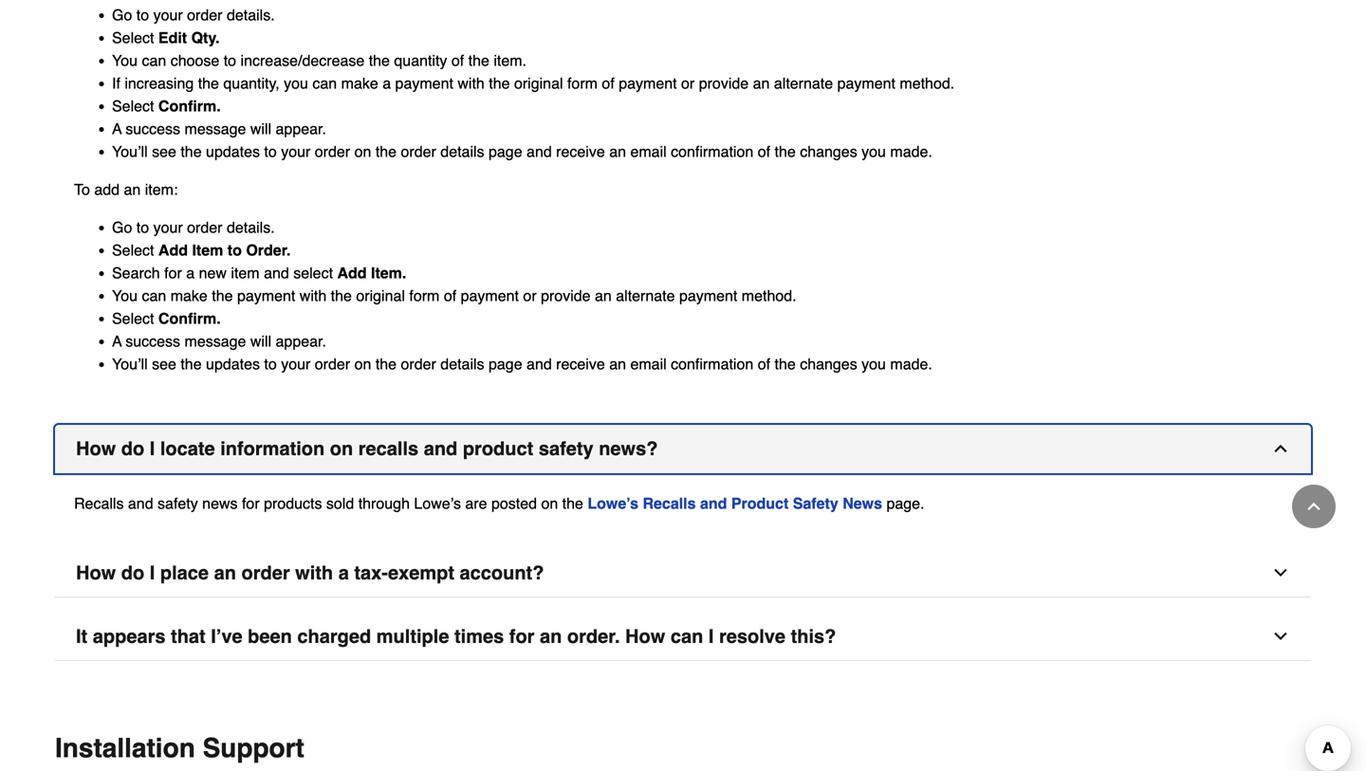 Task type: vqa. For each thing, say whether or not it's contained in the screenshot.
the bottom the you
yes



Task type: describe. For each thing, give the bounding box(es) containing it.
can up increasing
[[142, 52, 166, 69]]

see inside go to your order details. select edit qty. you can choose to increase/decrease the quantity of the item. if increasing the quantity, you can make a payment with the original form of payment or provide an alternate payment method. select confirm. a success message will appear. you'll see the updates to your order on the order details page and receive an email confirmation of the changes you made.
[[152, 143, 176, 160]]

to
[[74, 181, 90, 198]]

how do i locate information on recalls and product safety news?
[[76, 438, 658, 460]]

select
[[293, 264, 333, 282]]

it appears that i've been charged multiple times for an order. how can i resolve this?
[[76, 626, 836, 648]]

chevron up image inside how do i locate information on recalls and product safety news? button
[[1271, 439, 1290, 458]]

updates inside go to your order details. select add item to order. search for a new item and select add item. you can make the payment with the original form of payment or provide an alternate payment method. select confirm. a success message will appear. you'll see the updates to your order on the order details page and receive an email confirmation of the changes you made.
[[206, 355, 260, 373]]

installation support
[[55, 733, 304, 764]]

if
[[112, 74, 120, 92]]

you'll inside go to your order details. select edit qty. you can choose to increase/decrease the quantity of the item. if increasing the quantity, you can make a payment with the original form of payment or provide an alternate payment method. select confirm. a success message will appear. you'll see the updates to your order on the order details page and receive an email confirmation of the changes you made.
[[112, 143, 148, 160]]

product
[[731, 495, 789, 512]]

increasing
[[125, 74, 194, 92]]

changes inside go to your order details. select edit qty. you can choose to increase/decrease the quantity of the item. if increasing the quantity, you can make a payment with the original form of payment or provide an alternate payment method. select confirm. a success message will appear. you'll see the updates to your order on the order details page and receive an email confirmation of the changes you made.
[[800, 143, 857, 160]]

how do i place an order with a tax-exempt account? button
[[55, 549, 1311, 598]]

chevron up image inside scroll to top element
[[1305, 497, 1323, 516]]

details inside go to your order details. select add item to order. search for a new item and select add item. you can make the payment with the original form of payment or provide an alternate payment method. select confirm. a success message will appear. you'll see the updates to your order on the order details page and receive an email confirmation of the changes you made.
[[441, 355, 484, 373]]

item.
[[371, 264, 406, 282]]

1 vertical spatial for
[[242, 495, 260, 512]]

make inside go to your order details. select add item to order. search for a new item and select add item. you can make the payment with the original form of payment or provide an alternate payment method. select confirm. a success message will appear. you'll see the updates to your order on the order details page and receive an email confirmation of the changes you made.
[[170, 287, 208, 305]]

item
[[231, 264, 260, 282]]

to up quantity,
[[224, 52, 236, 69]]

scroll to top element
[[1292, 485, 1336, 528]]

order.
[[567, 626, 620, 648]]

quantity,
[[223, 74, 280, 92]]

item
[[192, 241, 223, 259]]

to up item on the left top of page
[[228, 241, 242, 259]]

how for how do i place an order with a tax-exempt account?
[[76, 562, 116, 584]]

or inside go to your order details. select edit qty. you can choose to increase/decrease the quantity of the item. if increasing the quantity, you can make a payment with the original form of payment or provide an alternate payment method. select confirm. a success message will appear. you'll see the updates to your order on the order details page and receive an email confirmation of the changes you made.
[[681, 74, 695, 92]]

news
[[202, 495, 238, 512]]

original inside go to your order details. select edit qty. you can choose to increase/decrease the quantity of the item. if increasing the quantity, you can make a payment with the original form of payment or provide an alternate payment method. select confirm. a success message will appear. you'll see the updates to your order on the order details page and receive an email confirmation of the changes you made.
[[514, 74, 563, 92]]

recalls and safety news for products sold through lowe's are posted on the lowe's recalls and product safety news page.
[[74, 495, 925, 512]]

can inside button
[[671, 626, 703, 648]]

i for locate
[[150, 438, 155, 460]]

order inside button
[[241, 562, 290, 584]]

do for locate
[[121, 438, 144, 460]]

go to your order details. select add item to order. search for a new item and select add item. you can make the payment with the original form of payment or provide an alternate payment method. select confirm. a success message will appear. you'll see the updates to your order on the order details page and receive an email confirmation of the changes you made.
[[112, 219, 932, 373]]

multiple
[[376, 626, 449, 648]]

receive inside go to your order details. select edit qty. you can choose to increase/decrease the quantity of the item. if increasing the quantity, you can make a payment with the original form of payment or provide an alternate payment method. select confirm. a success message will appear. you'll see the updates to your order on the order details page and receive an email confirmation of the changes you made.
[[556, 143, 605, 160]]

confirmation inside go to your order details. select add item to order. search for a new item and select add item. you can make the payment with the original form of payment or provide an alternate payment method. select confirm. a success message will appear. you'll see the updates to your order on the order details page and receive an email confirmation of the changes you made.
[[671, 355, 754, 373]]

page inside go to your order details. select edit qty. you can choose to increase/decrease the quantity of the item. if increasing the quantity, you can make a payment with the original form of payment or provide an alternate payment method. select confirm. a success message will appear. you'll see the updates to your order on the order details page and receive an email confirmation of the changes you made.
[[489, 143, 522, 160]]

it appears that i've been charged multiple times for an order. how can i resolve this? button
[[55, 613, 1311, 661]]

a inside go to your order details. select edit qty. you can choose to increase/decrease the quantity of the item. if increasing the quantity, you can make a payment with the original form of payment or provide an alternate payment method. select confirm. a success message will appear. you'll see the updates to your order on the order details page and receive an email confirmation of the changes you made.
[[112, 120, 122, 138]]

how do i locate information on recalls and product safety news? button
[[55, 425, 1311, 473]]

choose
[[170, 52, 219, 69]]

1 lowe's from the left
[[414, 495, 461, 512]]

how for how do i locate information on recalls and product safety news?
[[76, 438, 116, 460]]

2 lowe's from the left
[[588, 495, 639, 512]]

method. inside go to your order details. select add item to order. search for a new item and select add item. you can make the payment with the original form of payment or provide an alternate payment method. select confirm. a success message will appear. you'll see the updates to your order on the order details page and receive an email confirmation of the changes you made.
[[742, 287, 797, 305]]

through
[[358, 495, 410, 512]]

2 recalls from the left
[[643, 495, 696, 512]]

made. inside go to your order details. select edit qty. you can choose to increase/decrease the quantity of the item. if increasing the quantity, you can make a payment with the original form of payment or provide an alternate payment method. select confirm. a success message will appear. you'll see the updates to your order on the order details page and receive an email confirmation of the changes you made.
[[890, 143, 932, 160]]

changes inside go to your order details. select add item to order. search for a new item and select add item. you can make the payment with the original form of payment or provide an alternate payment method. select confirm. a success message will appear. you'll see the updates to your order on the order details page and receive an email confirmation of the changes you made.
[[800, 355, 857, 373]]

form inside go to your order details. select add item to order. search for a new item and select add item. you can make the payment with the original form of payment or provide an alternate payment method. select confirm. a success message will appear. you'll see the updates to your order on the order details page and receive an email confirmation of the changes you made.
[[409, 287, 440, 305]]

order.
[[246, 241, 291, 259]]

installation
[[55, 733, 195, 764]]

1 vertical spatial safety
[[158, 495, 198, 512]]

appear. inside go to your order details. select edit qty. you can choose to increase/decrease the quantity of the item. if increasing the quantity, you can make a payment with the original form of payment or provide an alternate payment method. select confirm. a success message will appear. you'll see the updates to your order on the order details page and receive an email confirmation of the changes you made.
[[276, 120, 326, 138]]

on inside go to your order details. select add item to order. search for a new item and select add item. you can make the payment with the original form of payment or provide an alternate payment method. select confirm. a success message will appear. you'll see the updates to your order on the order details page and receive an email confirmation of the changes you made.
[[354, 355, 371, 373]]

receive inside go to your order details. select add item to order. search for a new item and select add item. you can make the payment with the original form of payment or provide an alternate payment method. select confirm. a success message will appear. you'll see the updates to your order on the order details page and receive an email confirmation of the changes you made.
[[556, 355, 605, 373]]

with inside go to your order details. select add item to order. search for a new item and select add item. you can make the payment with the original form of payment or provide an alternate payment method. select confirm. a success message will appear. you'll see the updates to your order on the order details page and receive an email confirmation of the changes you made.
[[300, 287, 327, 305]]

details inside go to your order details. select edit qty. you can choose to increase/decrease the quantity of the item. if increasing the quantity, you can make a payment with the original form of payment or provide an alternate payment method. select confirm. a success message will appear. you'll see the updates to your order on the order details page and receive an email confirmation of the changes you made.
[[441, 143, 484, 160]]

email inside go to your order details. select add item to order. search for a new item and select add item. you can make the payment with the original form of payment or provide an alternate payment method. select confirm. a success message will appear. you'll see the updates to your order on the order details page and receive an email confirmation of the changes you made.
[[630, 355, 667, 373]]

search
[[112, 264, 160, 282]]

see inside go to your order details. select add item to order. search for a new item and select add item. you can make the payment with the original form of payment or provide an alternate payment method. select confirm. a success message will appear. you'll see the updates to your order on the order details page and receive an email confirmation of the changes you made.
[[152, 355, 176, 373]]

1 recalls from the left
[[74, 495, 124, 512]]

3 select from the top
[[112, 241, 154, 259]]

make inside go to your order details. select edit qty. you can choose to increase/decrease the quantity of the item. if increasing the quantity, you can make a payment with the original form of payment or provide an alternate payment method. select confirm. a success message will appear. you'll see the updates to your order on the order details page and receive an email confirmation of the changes you made.
[[341, 74, 378, 92]]

your up information
[[281, 355, 311, 373]]

been
[[248, 626, 292, 648]]

support
[[203, 733, 304, 764]]

appear. inside go to your order details. select add item to order. search for a new item and select add item. you can make the payment with the original form of payment or provide an alternate payment method. select confirm. a success message will appear. you'll see the updates to your order on the order details page and receive an email confirmation of the changes you made.
[[276, 333, 326, 350]]

item.
[[494, 52, 527, 69]]

exempt
[[388, 562, 454, 584]]

alternate inside go to your order details. select edit qty. you can choose to increase/decrease the quantity of the item. if increasing the quantity, you can make a payment with the original form of payment or provide an alternate payment method. select confirm. a success message will appear. you'll see the updates to your order on the order details page and receive an email confirmation of the changes you made.
[[774, 74, 833, 92]]

success inside go to your order details. select edit qty. you can choose to increase/decrease the quantity of the item. if increasing the quantity, you can make a payment with the original form of payment or provide an alternate payment method. select confirm. a success message will appear. you'll see the updates to your order on the order details page and receive an email confirmation of the changes you made.
[[125, 120, 180, 138]]

message inside go to your order details. select edit qty. you can choose to increase/decrease the quantity of the item. if increasing the quantity, you can make a payment with the original form of payment or provide an alternate payment method. select confirm. a success message will appear. you'll see the updates to your order on the order details page and receive an email confirmation of the changes you made.
[[185, 120, 246, 138]]

recalls
[[358, 438, 419, 460]]

your up edit
[[153, 6, 183, 24]]

safety inside button
[[539, 438, 594, 460]]

on inside go to your order details. select edit qty. you can choose to increase/decrease the quantity of the item. if increasing the quantity, you can make a payment with the original form of payment or provide an alternate payment method. select confirm. a success message will appear. you'll see the updates to your order on the order details page and receive an email confirmation of the changes you made.
[[354, 143, 371, 160]]

message inside go to your order details. select add item to order. search for a new item and select add item. you can make the payment with the original form of payment or provide an alternate payment method. select confirm. a success message will appear. you'll see the updates to your order on the order details page and receive an email confirmation of the changes you made.
[[185, 333, 246, 350]]

you inside go to your order details. select edit qty. you can choose to increase/decrease the quantity of the item. if increasing the quantity, you can make a payment with the original form of payment or provide an alternate payment method. select confirm. a success message will appear. you'll see the updates to your order on the order details page and receive an email confirmation of the changes you made.
[[112, 52, 138, 69]]

edit
[[158, 29, 187, 46]]

can inside go to your order details. select add item to order. search for a new item and select add item. you can make the payment with the original form of payment or provide an alternate payment method. select confirm. a success message will appear. you'll see the updates to your order on the order details page and receive an email confirmation of the changes you made.
[[142, 287, 166, 305]]

2 vertical spatial how
[[625, 626, 665, 648]]

will inside go to your order details. select edit qty. you can choose to increase/decrease the quantity of the item. if increasing the quantity, you can make a payment with the original form of payment or provide an alternate payment method. select confirm. a success message will appear. you'll see the updates to your order on the order details page and receive an email confirmation of the changes you made.
[[250, 120, 271, 138]]

to down quantity,
[[264, 143, 277, 160]]



Task type: locate. For each thing, give the bounding box(es) containing it.
a down search at the top of the page
[[112, 333, 122, 350]]

0 vertical spatial see
[[152, 143, 176, 160]]

you inside go to your order details. select add item to order. search for a new item and select add item. you can make the payment with the original form of payment or provide an alternate payment method. select confirm. a success message will appear. you'll see the updates to your order on the order details page and receive an email confirmation of the changes you made.
[[112, 287, 138, 305]]

0 vertical spatial details
[[441, 143, 484, 160]]

1 vertical spatial updates
[[206, 355, 260, 373]]

details. up quantity,
[[227, 6, 275, 24]]

1 vertical spatial i
[[150, 562, 155, 584]]

0 vertical spatial chevron up image
[[1271, 439, 1290, 458]]

2 see from the top
[[152, 355, 176, 373]]

a
[[383, 74, 391, 92], [186, 264, 195, 282], [338, 562, 349, 584]]

1 message from the top
[[185, 120, 246, 138]]

lowe's left are
[[414, 495, 461, 512]]

alternate inside go to your order details. select add item to order. search for a new item and select add item. you can make the payment with the original form of payment or provide an alternate payment method. select confirm. a success message will appear. you'll see the updates to your order on the order details page and receive an email confirmation of the changes you made.
[[616, 287, 675, 305]]

page inside go to your order details. select add item to order. search for a new item and select add item. you can make the payment with the original form of payment or provide an alternate payment method. select confirm. a success message will appear. you'll see the updates to your order on the order details page and receive an email confirmation of the changes you made.
[[489, 355, 522, 373]]

go inside go to your order details. select edit qty. you can choose to increase/decrease the quantity of the item. if increasing the quantity, you can make a payment with the original form of payment or provide an alternate payment method. select confirm. a success message will appear. you'll see the updates to your order on the order details page and receive an email confirmation of the changes you made.
[[112, 6, 132, 24]]

2 confirm. from the top
[[158, 310, 221, 327]]

0 vertical spatial appear.
[[276, 120, 326, 138]]

2 horizontal spatial a
[[383, 74, 391, 92]]

2 updates from the top
[[206, 355, 260, 373]]

0 vertical spatial confirmation
[[671, 143, 754, 160]]

1 horizontal spatial a
[[338, 562, 349, 584]]

2 confirmation from the top
[[671, 355, 754, 373]]

2 do from the top
[[121, 562, 144, 584]]

0 horizontal spatial safety
[[158, 495, 198, 512]]

chevron down image inside it appears that i've been charged multiple times for an order. how can i resolve this? button
[[1271, 627, 1290, 646]]

0 vertical spatial success
[[125, 120, 180, 138]]

increase/decrease
[[241, 52, 365, 69]]

2 will from the top
[[250, 333, 271, 350]]

success
[[125, 120, 180, 138], [125, 333, 180, 350]]

details. for item
[[227, 219, 275, 236]]

made. inside go to your order details. select add item to order. search for a new item and select add item. you can make the payment with the original form of payment or provide an alternate payment method. select confirm. a success message will appear. you'll see the updates to your order on the order details page and receive an email confirmation of the changes you made.
[[890, 355, 932, 373]]

0 horizontal spatial original
[[356, 287, 405, 305]]

1 vertical spatial a
[[112, 333, 122, 350]]

0 vertical spatial or
[[681, 74, 695, 92]]

0 vertical spatial you
[[112, 52, 138, 69]]

select left edit
[[112, 29, 154, 46]]

page down item.
[[489, 143, 522, 160]]

your down 'item:'
[[153, 219, 183, 236]]

0 horizontal spatial or
[[523, 287, 537, 305]]

will
[[250, 120, 271, 138], [250, 333, 271, 350]]

for
[[164, 264, 182, 282], [242, 495, 260, 512], [509, 626, 535, 648]]

2 receive from the top
[[556, 355, 605, 373]]

1 vertical spatial details.
[[227, 219, 275, 236]]

0 horizontal spatial chevron up image
[[1271, 439, 1290, 458]]

1 details. from the top
[[227, 6, 275, 24]]

resolve
[[719, 626, 786, 648]]

posted
[[491, 495, 537, 512]]

qty.
[[191, 29, 220, 46]]

will down item on the left top of page
[[250, 333, 271, 350]]

recalls
[[74, 495, 124, 512], [643, 495, 696, 512]]

1 vertical spatial message
[[185, 333, 246, 350]]

confirmation
[[671, 143, 754, 160], [671, 355, 754, 373]]

1 see from the top
[[152, 143, 176, 160]]

1 horizontal spatial form
[[567, 74, 598, 92]]

made.
[[890, 143, 932, 160], [890, 355, 932, 373]]

1 a from the top
[[112, 120, 122, 138]]

0 vertical spatial details.
[[227, 6, 275, 24]]

1 vertical spatial provide
[[541, 287, 591, 305]]

success inside go to your order details. select add item to order. search for a new item and select add item. you can make the payment with the original form of payment or provide an alternate payment method. select confirm. a success message will appear. you'll see the updates to your order on the order details page and receive an email confirmation of the changes you made.
[[125, 333, 180, 350]]

do for place
[[121, 562, 144, 584]]

0 vertical spatial for
[[164, 264, 182, 282]]

0 vertical spatial chevron down image
[[1271, 564, 1290, 583]]

to
[[136, 6, 149, 24], [224, 52, 236, 69], [264, 143, 277, 160], [136, 219, 149, 236], [228, 241, 242, 259], [264, 355, 277, 373]]

do left place
[[121, 562, 144, 584]]

quantity
[[394, 52, 447, 69]]

to up information
[[264, 355, 277, 373]]

1 vertical spatial chevron down image
[[1271, 627, 1290, 646]]

chevron up image
[[1271, 439, 1290, 458], [1305, 497, 1323, 516]]

method.
[[900, 74, 955, 92], [742, 287, 797, 305]]

add left the item
[[158, 241, 188, 259]]

for right times
[[509, 626, 535, 648]]

how left locate
[[76, 438, 116, 460]]

i left place
[[150, 562, 155, 584]]

0 vertical spatial message
[[185, 120, 246, 138]]

a inside go to your order details. select add item to order. search for a new item and select add item. you can make the payment with the original form of payment or provide an alternate payment method. select confirm. a success message will appear. you'll see the updates to your order on the order details page and receive an email confirmation of the changes you made.
[[112, 333, 122, 350]]

details. inside go to your order details. select edit qty. you can choose to increase/decrease the quantity of the item. if increasing the quantity, you can make a payment with the original form of payment or provide an alternate payment method. select confirm. a success message will appear. you'll see the updates to your order on the order details page and receive an email confirmation of the changes you made.
[[227, 6, 275, 24]]

how right order.
[[625, 626, 665, 648]]

2 appear. from the top
[[276, 333, 326, 350]]

go down to add an item:
[[112, 219, 132, 236]]

do
[[121, 438, 144, 460], [121, 562, 144, 584]]

2 made. from the top
[[890, 355, 932, 373]]

1 vertical spatial how
[[76, 562, 116, 584]]

form inside go to your order details. select edit qty. you can choose to increase/decrease the quantity of the item. if increasing the quantity, you can make a payment with the original form of payment or provide an alternate payment method. select confirm. a success message will appear. you'll see the updates to your order on the order details page and receive an email confirmation of the changes you made.
[[567, 74, 598, 92]]

1 vertical spatial with
[[300, 287, 327, 305]]

1 horizontal spatial chevron up image
[[1305, 497, 1323, 516]]

1 vertical spatial chevron up image
[[1305, 497, 1323, 516]]

select
[[112, 29, 154, 46], [112, 97, 154, 115], [112, 241, 154, 259], [112, 310, 154, 327]]

1 horizontal spatial for
[[242, 495, 260, 512]]

information
[[220, 438, 325, 460]]

1 email from the top
[[630, 143, 667, 160]]

2 vertical spatial a
[[338, 562, 349, 584]]

2 page from the top
[[489, 355, 522, 373]]

provide inside go to your order details. select edit qty. you can choose to increase/decrease the quantity of the item. if increasing the quantity, you can make a payment with the original form of payment or provide an alternate payment method. select confirm. a success message will appear. you'll see the updates to your order on the order details page and receive an email confirmation of the changes you made.
[[699, 74, 749, 92]]

locate
[[160, 438, 215, 460]]

you down search at the top of the page
[[112, 287, 138, 305]]

2 a from the top
[[112, 333, 122, 350]]

tax-
[[354, 562, 388, 584]]

with inside button
[[295, 562, 333, 584]]

0 vertical spatial confirm.
[[158, 97, 221, 115]]

new
[[199, 264, 227, 282]]

go to your order details. select edit qty. you can choose to increase/decrease the quantity of the item. if increasing the quantity, you can make a payment with the original form of payment or provide an alternate payment method. select confirm. a success message will appear. you'll see the updates to your order on the order details page and receive an email confirmation of the changes you made.
[[112, 6, 955, 160]]

you'll down search at the top of the page
[[112, 355, 148, 373]]

appear. down select
[[276, 333, 326, 350]]

make down increase/decrease
[[341, 74, 378, 92]]

chevron down image inside how do i place an order with a tax-exempt account? button
[[1271, 564, 1290, 583]]

1 vertical spatial you
[[862, 143, 886, 160]]

updates inside go to your order details. select edit qty. you can choose to increase/decrease the quantity of the item. if increasing the quantity, you can make a payment with the original form of payment or provide an alternate payment method. select confirm. a success message will appear. you'll see the updates to your order on the order details page and receive an email confirmation of the changes you made.
[[206, 143, 260, 160]]

lowe's down news?
[[588, 495, 639, 512]]

2 you from the top
[[112, 287, 138, 305]]

1 appear. from the top
[[276, 120, 326, 138]]

i've
[[211, 626, 243, 648]]

0 vertical spatial how
[[76, 438, 116, 460]]

1 horizontal spatial add
[[337, 264, 367, 282]]

product
[[463, 438, 533, 460]]

i left resolve
[[709, 626, 714, 648]]

updates down item on the left top of page
[[206, 355, 260, 373]]

1 vertical spatial see
[[152, 355, 176, 373]]

1 made. from the top
[[890, 143, 932, 160]]

can down how do i place an order with a tax-exempt account? button
[[671, 626, 703, 648]]

1 vertical spatial receive
[[556, 355, 605, 373]]

1 updates from the top
[[206, 143, 260, 160]]

item:
[[145, 181, 178, 198]]

message down new
[[185, 333, 246, 350]]

can down increase/decrease
[[313, 74, 337, 92]]

0 vertical spatial i
[[150, 438, 155, 460]]

page up product
[[489, 355, 522, 373]]

or
[[681, 74, 695, 92], [523, 287, 537, 305]]

1 receive from the top
[[556, 143, 605, 160]]

a
[[112, 120, 122, 138], [112, 333, 122, 350]]

page.
[[887, 495, 925, 512]]

0 vertical spatial with
[[458, 74, 485, 92]]

details. inside go to your order details. select add item to order. search for a new item and select add item. you can make the payment with the original form of payment or provide an alternate payment method. select confirm. a success message will appear. you'll see the updates to your order on the order details page and receive an email confirmation of the changes you made.
[[227, 219, 275, 236]]

0 vertical spatial page
[[489, 143, 522, 160]]

0 vertical spatial alternate
[[774, 74, 833, 92]]

form
[[567, 74, 598, 92], [409, 287, 440, 305]]

an
[[753, 74, 770, 92], [609, 143, 626, 160], [124, 181, 141, 198], [595, 287, 612, 305], [609, 355, 626, 373], [214, 562, 236, 584], [540, 626, 562, 648]]

go inside go to your order details. select add item to order. search for a new item and select add item. you can make the payment with the original form of payment or provide an alternate payment method. select confirm. a success message will appear. you'll see the updates to your order on the order details page and receive an email confirmation of the changes you made.
[[112, 219, 132, 236]]

2 vertical spatial i
[[709, 626, 714, 648]]

add
[[158, 241, 188, 259], [337, 264, 367, 282]]

select down if
[[112, 97, 154, 115]]

confirmation inside go to your order details. select edit qty. you can choose to increase/decrease the quantity of the item. if increasing the quantity, you can make a payment with the original form of payment or provide an alternate payment method. select confirm. a success message will appear. you'll see the updates to your order on the order details page and receive an email confirmation of the changes you made.
[[671, 143, 754, 160]]

with inside go to your order details. select edit qty. you can choose to increase/decrease the quantity of the item. if increasing the quantity, you can make a payment with the original form of payment or provide an alternate payment method. select confirm. a success message will appear. you'll see the updates to your order on the order details page and receive an email confirmation of the changes you made.
[[458, 74, 485, 92]]

provide inside go to your order details. select add item to order. search for a new item and select add item. you can make the payment with the original form of payment or provide an alternate payment method. select confirm. a success message will appear. you'll see the updates to your order on the order details page and receive an email confirmation of the changes you made.
[[541, 287, 591, 305]]

2 vertical spatial you
[[862, 355, 886, 373]]

add left item.
[[337, 264, 367, 282]]

0 vertical spatial a
[[383, 74, 391, 92]]

go for go to your order details. select edit qty. you can choose to increase/decrease the quantity of the item. if increasing the quantity, you can make a payment with the original form of payment or provide an alternate payment method. select confirm. a success message will appear. you'll see the updates to your order on the order details page and receive an email confirmation of the changes you made.
[[112, 6, 132, 24]]

confirm. inside go to your order details. select edit qty. you can choose to increase/decrease the quantity of the item. if increasing the quantity, you can make a payment with the original form of payment or provide an alternate payment method. select confirm. a success message will appear. you'll see the updates to your order on the order details page and receive an email confirmation of the changes you made.
[[158, 97, 221, 115]]

sold
[[326, 495, 354, 512]]

that
[[171, 626, 206, 648]]

how
[[76, 438, 116, 460], [76, 562, 116, 584], [625, 626, 665, 648]]

safety
[[539, 438, 594, 460], [158, 495, 198, 512]]

1 confirmation from the top
[[671, 143, 754, 160]]

and inside button
[[424, 438, 458, 460]]

for inside go to your order details. select add item to order. search for a new item and select add item. you can make the payment with the original form of payment or provide an alternate payment method. select confirm. a success message will appear. you'll see the updates to your order on the order details page and receive an email confirmation of the changes you made.
[[164, 264, 182, 282]]

1 vertical spatial changes
[[800, 355, 857, 373]]

1 will from the top
[[250, 120, 271, 138]]

a inside button
[[338, 562, 349, 584]]

1 select from the top
[[112, 29, 154, 46]]

or inside go to your order details. select add item to order. search for a new item and select add item. you can make the payment with the original form of payment or provide an alternate payment method. select confirm. a success message will appear. you'll see the updates to your order on the order details page and receive an email confirmation of the changes you made.
[[523, 287, 537, 305]]

2 message from the top
[[185, 333, 246, 350]]

original inside go to your order details. select add item to order. search for a new item and select add item. you can make the payment with the original form of payment or provide an alternate payment method. select confirm. a success message will appear. you'll see the updates to your order on the order details page and receive an email confirmation of the changes you made.
[[356, 287, 405, 305]]

2 go from the top
[[112, 219, 132, 236]]

2 chevron down image from the top
[[1271, 627, 1290, 646]]

details.
[[227, 6, 275, 24], [227, 219, 275, 236]]

1 vertical spatial email
[[630, 355, 667, 373]]

select up search at the top of the page
[[112, 241, 154, 259]]

0 horizontal spatial for
[[164, 264, 182, 282]]

1 vertical spatial made.
[[890, 355, 932, 373]]

order
[[187, 6, 222, 24], [315, 143, 350, 160], [401, 143, 436, 160], [187, 219, 222, 236], [315, 355, 350, 373], [401, 355, 436, 373], [241, 562, 290, 584]]

2 success from the top
[[125, 333, 180, 350]]

for right 'news'
[[242, 495, 260, 512]]

4 select from the top
[[112, 310, 154, 327]]

0 vertical spatial provide
[[699, 74, 749, 92]]

1 vertical spatial go
[[112, 219, 132, 236]]

times
[[454, 626, 504, 648]]

1 confirm. from the top
[[158, 97, 221, 115]]

provide
[[699, 74, 749, 92], [541, 287, 591, 305]]

0 vertical spatial add
[[158, 241, 188, 259]]

1 page from the top
[[489, 143, 522, 160]]

1 vertical spatial original
[[356, 287, 405, 305]]

news?
[[599, 438, 658, 460]]

0 vertical spatial you
[[284, 74, 308, 92]]

updates
[[206, 143, 260, 160], [206, 355, 260, 373]]

0 vertical spatial go
[[112, 6, 132, 24]]

1 success from the top
[[125, 120, 180, 138]]

will inside go to your order details. select add item to order. search for a new item and select add item. you can make the payment with the original form of payment or provide an alternate payment method. select confirm. a success message will appear. you'll see the updates to your order on the order details page and receive an email confirmation of the changes you made.
[[250, 333, 271, 350]]

0 horizontal spatial a
[[186, 264, 195, 282]]

email inside go to your order details. select edit qty. you can choose to increase/decrease the quantity of the item. if increasing the quantity, you can make a payment with the original form of payment or provide an alternate payment method. select confirm. a success message will appear. you'll see the updates to your order on the order details page and receive an email confirmation of the changes you made.
[[630, 143, 667, 160]]

how do i place an order with a tax-exempt account?
[[76, 562, 544, 584]]

1 vertical spatial confirm.
[[158, 310, 221, 327]]

message
[[185, 120, 246, 138], [185, 333, 246, 350]]

1 details from the top
[[441, 143, 484, 160]]

appear. down quantity,
[[276, 120, 326, 138]]

i left locate
[[150, 438, 155, 460]]

see up 'item:'
[[152, 143, 176, 160]]

2 you'll from the top
[[112, 355, 148, 373]]

place
[[160, 562, 209, 584]]

confirm. inside go to your order details. select add item to order. search for a new item and select add item. you can make the payment with the original form of payment or provide an alternate payment method. select confirm. a success message will appear. you'll see the updates to your order on the order details page and receive an email confirmation of the changes you made.
[[158, 310, 221, 327]]

the
[[369, 52, 390, 69], [468, 52, 489, 69], [198, 74, 219, 92], [489, 74, 510, 92], [181, 143, 202, 160], [376, 143, 397, 160], [775, 143, 796, 160], [212, 287, 233, 305], [331, 287, 352, 305], [181, 355, 202, 373], [376, 355, 397, 373], [775, 355, 796, 373], [562, 495, 583, 512]]

success down increasing
[[125, 120, 180, 138]]

receive
[[556, 143, 605, 160], [556, 355, 605, 373]]

a inside go to your order details. select edit qty. you can choose to increase/decrease the quantity of the item. if increasing the quantity, you can make a payment with the original form of payment or provide an alternate payment method. select confirm. a success message will appear. you'll see the updates to your order on the order details page and receive an email confirmation of the changes you made.
[[383, 74, 391, 92]]

see up locate
[[152, 355, 176, 373]]

for inside it appears that i've been charged multiple times for an order. how can i resolve this? button
[[509, 626, 535, 648]]

go up if
[[112, 6, 132, 24]]

0 vertical spatial will
[[250, 120, 271, 138]]

1 vertical spatial will
[[250, 333, 271, 350]]

with
[[458, 74, 485, 92], [300, 287, 327, 305], [295, 562, 333, 584]]

0 horizontal spatial form
[[409, 287, 440, 305]]

1 horizontal spatial recalls
[[643, 495, 696, 512]]

1 chevron down image from the top
[[1271, 564, 1290, 583]]

0 horizontal spatial provide
[[541, 287, 591, 305]]

safety left news?
[[539, 438, 594, 460]]

0 vertical spatial changes
[[800, 143, 857, 160]]

you'll inside go to your order details. select add item to order. search for a new item and select add item. you can make the payment with the original form of payment or provide an alternate payment method. select confirm. a success message will appear. you'll see the updates to your order on the order details page and receive an email confirmation of the changes you made.
[[112, 355, 148, 373]]

do left locate
[[121, 438, 144, 460]]

chevron down image for how do i place an order with a tax-exempt account?
[[1271, 564, 1290, 583]]

safety
[[793, 495, 838, 512]]

details
[[441, 143, 484, 160], [441, 355, 484, 373]]

0 vertical spatial method.
[[900, 74, 955, 92]]

a inside go to your order details. select add item to order. search for a new item and select add item. you can make the payment with the original form of payment or provide an alternate payment method. select confirm. a success message will appear. you'll see the updates to your order on the order details page and receive an email confirmation of the changes you made.
[[186, 264, 195, 282]]

you'll up to add an item:
[[112, 143, 148, 160]]

i for place
[[150, 562, 155, 584]]

2 select from the top
[[112, 97, 154, 115]]

make
[[341, 74, 378, 92], [170, 287, 208, 305]]

2 vertical spatial for
[[509, 626, 535, 648]]

original
[[514, 74, 563, 92], [356, 287, 405, 305]]

your
[[153, 6, 183, 24], [281, 143, 311, 160], [153, 219, 183, 236], [281, 355, 311, 373]]

select down search at the top of the page
[[112, 310, 154, 327]]

1 horizontal spatial make
[[341, 74, 378, 92]]

page
[[489, 143, 522, 160], [489, 355, 522, 373]]

and inside go to your order details. select edit qty. you can choose to increase/decrease the quantity of the item. if increasing the quantity, you can make a payment with the original form of payment or provide an alternate payment method. select confirm. a success message will appear. you'll see the updates to your order on the order details page and receive an email confirmation of the changes you made.
[[527, 143, 552, 160]]

make down new
[[170, 287, 208, 305]]

on inside button
[[330, 438, 353, 460]]

news
[[843, 495, 882, 512]]

0 vertical spatial do
[[121, 438, 144, 460]]

1 horizontal spatial method.
[[900, 74, 955, 92]]

1 vertical spatial details
[[441, 355, 484, 373]]

alternate
[[774, 74, 833, 92], [616, 287, 675, 305]]

1 horizontal spatial lowe's
[[588, 495, 639, 512]]

1 vertical spatial or
[[523, 287, 537, 305]]

1 do from the top
[[121, 438, 144, 460]]

a down if
[[112, 120, 122, 138]]

1 vertical spatial method.
[[742, 287, 797, 305]]

1 vertical spatial a
[[186, 264, 195, 282]]

you inside go to your order details. select add item to order. search for a new item and select add item. you can make the payment with the original form of payment or provide an alternate payment method. select confirm. a success message will appear. you'll see the updates to your order on the order details page and receive an email confirmation of the changes you made.
[[862, 355, 886, 373]]

products
[[264, 495, 322, 512]]

1 go from the top
[[112, 6, 132, 24]]

you
[[112, 52, 138, 69], [112, 287, 138, 305]]

method. inside go to your order details. select edit qty. you can choose to increase/decrease the quantity of the item. if increasing the quantity, you can make a payment with the original form of payment or provide an alternate payment method. select confirm. a success message will appear. you'll see the updates to your order on the order details page and receive an email confirmation of the changes you made.
[[900, 74, 955, 92]]

confirm. down new
[[158, 310, 221, 327]]

0 vertical spatial original
[[514, 74, 563, 92]]

1 vertical spatial do
[[121, 562, 144, 584]]

it
[[76, 626, 87, 648]]

1 vertical spatial alternate
[[616, 287, 675, 305]]

0 vertical spatial updates
[[206, 143, 260, 160]]

1 horizontal spatial alternate
[[774, 74, 833, 92]]

go
[[112, 6, 132, 24], [112, 219, 132, 236]]

1 you'll from the top
[[112, 143, 148, 160]]

2 horizontal spatial for
[[509, 626, 535, 648]]

you
[[284, 74, 308, 92], [862, 143, 886, 160], [862, 355, 886, 373]]

0 vertical spatial email
[[630, 143, 667, 160]]

0 horizontal spatial lowe's
[[414, 495, 461, 512]]

1 vertical spatial confirmation
[[671, 355, 754, 373]]

0 horizontal spatial method.
[[742, 287, 797, 305]]

1 vertical spatial make
[[170, 287, 208, 305]]

details. for qty.
[[227, 6, 275, 24]]

account?
[[460, 562, 544, 584]]

message down quantity,
[[185, 120, 246, 138]]

0 horizontal spatial make
[[170, 287, 208, 305]]

0 vertical spatial make
[[341, 74, 378, 92]]

0 vertical spatial form
[[567, 74, 598, 92]]

1 vertical spatial page
[[489, 355, 522, 373]]

will down quantity,
[[250, 120, 271, 138]]

to down to add an item:
[[136, 219, 149, 236]]

you up if
[[112, 52, 138, 69]]

you'll
[[112, 143, 148, 160], [112, 355, 148, 373]]

1 vertical spatial success
[[125, 333, 180, 350]]

add
[[94, 181, 120, 198]]

appears
[[93, 626, 166, 648]]

appear.
[[276, 120, 326, 138], [276, 333, 326, 350]]

lowe's recalls and product safety news link
[[588, 495, 882, 512]]

this?
[[791, 626, 836, 648]]

chevron down image for it appears that i've been charged multiple times for an order. how can i resolve this?
[[1271, 627, 1290, 646]]

payment
[[395, 74, 453, 92], [619, 74, 677, 92], [837, 74, 896, 92], [237, 287, 295, 305], [461, 287, 519, 305], [679, 287, 737, 305]]

i
[[150, 438, 155, 460], [150, 562, 155, 584], [709, 626, 714, 648]]

0 vertical spatial a
[[112, 120, 122, 138]]

safety left 'news'
[[158, 495, 198, 512]]

1 vertical spatial you
[[112, 287, 138, 305]]

1 changes from the top
[[800, 143, 857, 160]]

success down search at the top of the page
[[125, 333, 180, 350]]

changes
[[800, 143, 857, 160], [800, 355, 857, 373]]

how up it
[[76, 562, 116, 584]]

updates down quantity,
[[206, 143, 260, 160]]

details. up order.
[[227, 219, 275, 236]]

2 vertical spatial with
[[295, 562, 333, 584]]

on
[[354, 143, 371, 160], [354, 355, 371, 373], [330, 438, 353, 460], [541, 495, 558, 512]]

are
[[465, 495, 487, 512]]

2 changes from the top
[[800, 355, 857, 373]]

confirm. down increasing
[[158, 97, 221, 115]]

1 vertical spatial you'll
[[112, 355, 148, 373]]

2 email from the top
[[630, 355, 667, 373]]

your down increase/decrease
[[281, 143, 311, 160]]

to up increasing
[[136, 6, 149, 24]]

to add an item:
[[74, 181, 178, 198]]

1 you from the top
[[112, 52, 138, 69]]

can down search at the top of the page
[[142, 287, 166, 305]]

go for go to your order details. select add item to order. search for a new item and select add item. you can make the payment with the original form of payment or provide an alternate payment method. select confirm. a success message will appear. you'll see the updates to your order on the order details page and receive an email confirmation of the changes you made.
[[112, 219, 132, 236]]

0 vertical spatial you'll
[[112, 143, 148, 160]]

chevron down image
[[1271, 564, 1290, 583], [1271, 627, 1290, 646]]

0 horizontal spatial add
[[158, 241, 188, 259]]

2 details from the top
[[441, 355, 484, 373]]

for right search at the top of the page
[[164, 264, 182, 282]]

charged
[[297, 626, 371, 648]]

1 horizontal spatial safety
[[539, 438, 594, 460]]

1 vertical spatial appear.
[[276, 333, 326, 350]]

2 details. from the top
[[227, 219, 275, 236]]



